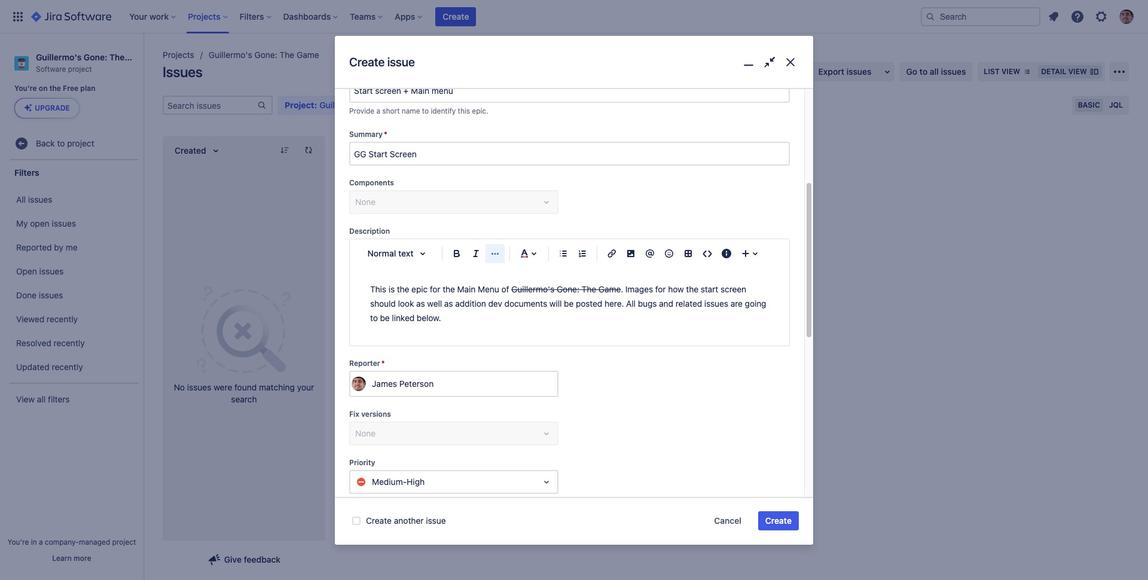 Task type: vqa. For each thing, say whether or not it's contained in the screenshot.
plan
yes



Task type: describe. For each thing, give the bounding box(es) containing it.
to right name
[[422, 106, 429, 115]]

here.
[[605, 299, 624, 309]]

group containing all issues
[[6, 184, 140, 383]]

issues inside button
[[847, 66, 872, 77]]

back to project link
[[10, 132, 139, 156]]

james peterson image
[[352, 377, 366, 391]]

this
[[370, 284, 387, 294]]

issues down reported by me
[[39, 266, 64, 276]]

projects
[[163, 50, 194, 60]]

save
[[695, 100, 714, 110]]

learn
[[52, 554, 72, 563]]

go to all issues link
[[900, 62, 974, 81]]

bold ⌘b image
[[450, 247, 464, 261]]

components
[[349, 178, 394, 187]]

. images for how the start screen should look as well as addition dev documents will be posted here. all bugs and related issues are going to be linked below.
[[370, 284, 769, 323]]

view all filters link
[[6, 388, 140, 412]]

exit full screen image
[[761, 54, 778, 71]]

gone: inside description - main content area, start typing to enter text. text box
[[557, 284, 580, 294]]

james peterson
[[372, 379, 434, 389]]

going
[[745, 299, 767, 309]]

no issues were found matching your search
[[174, 382, 314, 404]]

to inside go to all issues link
[[920, 66, 928, 77]]

reported by me link
[[6, 236, 140, 260]]

epic
[[412, 284, 428, 294]]

normal
[[368, 248, 396, 259]]

my
[[16, 218, 28, 228]]

issues up open
[[28, 194, 52, 205]]

guillermo's gone: the game link
[[209, 48, 319, 62]]

info panel image
[[720, 247, 734, 261]]

Search issues text field
[[164, 97, 257, 114]]

guillermo's gone: the game software project
[[36, 52, 150, 73]]

my open issues
[[16, 218, 76, 228]]

normal text
[[368, 248, 414, 259]]

1 horizontal spatial all
[[930, 66, 939, 77]]

more formatting image
[[488, 247, 503, 261]]

create button inside create issue dialog
[[759, 512, 799, 531]]

of
[[502, 284, 509, 294]]

issues left list
[[941, 66, 966, 77]]

short
[[382, 106, 400, 115]]

all inside . images for how the start screen should look as well as addition dev documents will be posted here. all bugs and related issues are going to be linked below.
[[626, 299, 636, 309]]

link image
[[605, 247, 619, 261]]

text
[[398, 248, 414, 259]]

will
[[550, 299, 562, 309]]

code snippet image
[[701, 247, 715, 261]]

you're for you're on the free plan
[[14, 84, 37, 93]]

back to project
[[36, 138, 94, 148]]

software
[[36, 64, 66, 73]]

no
[[174, 382, 185, 392]]

issues up viewed recently
[[39, 290, 63, 300]]

* for reporter *
[[382, 359, 385, 368]]

primary element
[[7, 0, 921, 33]]

summary
[[349, 130, 383, 139]]

open image
[[540, 475, 554, 490]]

projects link
[[163, 48, 194, 62]]

another
[[394, 516, 424, 526]]

updated recently link
[[6, 356, 140, 380]]

back
[[36, 138, 55, 148]]

filter
[[716, 100, 735, 110]]

save filter button
[[688, 96, 742, 115]]

search
[[231, 394, 257, 404]]

below.
[[417, 313, 441, 323]]

* for summary *
[[384, 130, 388, 139]]

project for gone:
[[68, 64, 92, 73]]

all inside 'group'
[[16, 194, 26, 205]]

save filter
[[695, 100, 735, 110]]

should
[[370, 299, 396, 309]]

viewed recently link
[[6, 308, 140, 332]]

well
[[427, 299, 442, 309]]

summary *
[[349, 130, 388, 139]]

1 as from the left
[[416, 299, 425, 309]]

guillermo's inside description - main content area, start typing to enter text. text box
[[512, 284, 555, 294]]

guillermo's for guillermo's gone: the game
[[209, 50, 252, 60]]

description
[[349, 227, 390, 236]]

fix
[[349, 410, 360, 419]]

create another issue
[[366, 516, 446, 526]]

gone: for guillermo's gone: the game
[[255, 50, 277, 60]]

open
[[30, 218, 49, 228]]

reporter
[[349, 359, 380, 368]]

the left main
[[443, 284, 455, 294]]

give
[[224, 555, 242, 565]]

this is the epic for the main menu of guillermo's gone: the game
[[370, 284, 621, 294]]

list view
[[984, 67, 1021, 76]]

matching
[[259, 382, 295, 392]]

list
[[984, 67, 1000, 76]]

how
[[668, 284, 684, 294]]

medium-high
[[372, 477, 425, 487]]

view for detail view
[[1069, 67, 1088, 76]]

recently for resolved recently
[[54, 338, 85, 348]]

are
[[731, 299, 743, 309]]

this
[[458, 106, 470, 115]]

normal text button
[[362, 241, 437, 267]]

start
[[701, 284, 719, 294]]

reported
[[16, 242, 52, 252]]

view for list view
[[1002, 67, 1021, 76]]

high
[[407, 477, 425, 487]]

dev
[[489, 299, 503, 309]]

export
[[819, 66, 845, 77]]

project for in
[[112, 538, 136, 547]]

create issue dialog
[[335, 36, 814, 580]]

export issues
[[819, 66, 872, 77]]

resolved recently
[[16, 338, 85, 348]]

peterson
[[400, 379, 434, 389]]

game for guillermo's gone: the game software project
[[127, 52, 150, 62]]

addition
[[455, 299, 486, 309]]

cancel button
[[707, 512, 749, 531]]



Task type: locate. For each thing, give the bounding box(es) containing it.
be
[[564, 299, 574, 309], [380, 313, 390, 323]]

guillermo's gone: the game
[[209, 50, 319, 60]]

guillermo's
[[209, 50, 252, 60], [36, 52, 82, 62], [512, 284, 555, 294]]

create button
[[436, 7, 477, 26], [759, 512, 799, 531]]

a left short
[[377, 106, 381, 115]]

done issues link
[[6, 284, 140, 308]]

2 horizontal spatial gone:
[[557, 284, 580, 294]]

plan
[[80, 84, 95, 93]]

0 vertical spatial be
[[564, 299, 574, 309]]

the right on
[[49, 84, 61, 93]]

my open issues link
[[6, 212, 140, 236]]

gone: inside the guillermo's gone: the game software project
[[84, 52, 107, 62]]

*
[[384, 130, 388, 139], [382, 359, 385, 368]]

2 vertical spatial recently
[[52, 362, 83, 372]]

sort descending image
[[280, 145, 290, 155]]

issues down 'start'
[[705, 299, 729, 309]]

1 view from the left
[[1002, 67, 1021, 76]]

issue right another
[[426, 516, 446, 526]]

issues right export
[[847, 66, 872, 77]]

the inside the guillermo's gone: the game software project
[[109, 52, 125, 62]]

filters
[[48, 394, 70, 404]]

1 horizontal spatial all
[[626, 299, 636, 309]]

free
[[63, 84, 78, 93]]

the right is
[[397, 284, 410, 294]]

0 horizontal spatial as
[[416, 299, 425, 309]]

menu
[[478, 284, 499, 294]]

0 horizontal spatial all
[[37, 394, 46, 404]]

numbered list ⌘⇧7 image
[[576, 247, 590, 261]]

james
[[372, 379, 397, 389]]

identify
[[431, 106, 456, 115]]

all up my
[[16, 194, 26, 205]]

0 horizontal spatial for
[[430, 284, 441, 294]]

issues inside . images for how the start screen should look as well as addition dev documents will be posted here. all bugs and related issues are going to be linked below.
[[705, 299, 729, 309]]

2 as from the left
[[444, 299, 453, 309]]

game for guillermo's gone: the game
[[297, 50, 319, 60]]

detail
[[1042, 67, 1067, 76]]

1 vertical spatial you're
[[7, 538, 29, 547]]

bugs
[[638, 299, 657, 309]]

a right in
[[39, 538, 43, 547]]

create inside primary 'element'
[[443, 11, 469, 21]]

done issues
[[16, 290, 63, 300]]

for inside . images for how the start screen should look as well as addition dev documents will be posted here. all bugs and related issues are going to be linked below.
[[656, 284, 666, 294]]

search image
[[926, 12, 936, 21]]

2 horizontal spatial guillermo's
[[512, 284, 555, 294]]

all
[[16, 194, 26, 205], [626, 299, 636, 309]]

were
[[214, 382, 232, 392]]

recently for viewed recently
[[47, 314, 78, 324]]

project right managed
[[112, 538, 136, 547]]

upgrade button
[[15, 99, 79, 118]]

the inside description - main content area, start typing to enter text. text box
[[582, 284, 597, 294]]

recently inside 'link'
[[54, 338, 85, 348]]

go to all issues
[[907, 66, 966, 77]]

italic ⌘i image
[[469, 247, 483, 261]]

0 horizontal spatial a
[[39, 538, 43, 547]]

view
[[16, 394, 35, 404]]

None text field
[[351, 143, 789, 165]]

0 horizontal spatial the
[[109, 52, 125, 62]]

issue up name
[[387, 55, 415, 69]]

1 vertical spatial a
[[39, 538, 43, 547]]

guillermo's up documents
[[512, 284, 555, 294]]

0 vertical spatial issue
[[387, 55, 415, 69]]

learn more
[[52, 554, 91, 563]]

none text field inside create issue dialog
[[351, 80, 789, 102]]

view right list
[[1002, 67, 1021, 76]]

None text field
[[351, 80, 789, 102]]

in
[[31, 538, 37, 547]]

1 vertical spatial *
[[382, 359, 385, 368]]

as left well
[[416, 299, 425, 309]]

feedback
[[244, 555, 281, 565]]

create button inside primary 'element'
[[436, 7, 477, 26]]

2 horizontal spatial the
[[582, 284, 597, 294]]

game inside guillermo's gone: the game link
[[297, 50, 319, 60]]

export issues button
[[812, 62, 895, 81]]

all issues link
[[6, 188, 140, 212]]

guillermo's right the projects
[[209, 50, 252, 60]]

give feedback
[[224, 555, 281, 565]]

to right 'back' at top left
[[57, 138, 65, 148]]

issues
[[163, 63, 203, 80]]

project right 'back' at top left
[[67, 138, 94, 148]]

for up well
[[430, 284, 441, 294]]

1 horizontal spatial a
[[377, 106, 381, 115]]

table image
[[681, 247, 696, 261]]

to inside . images for how the start screen should look as well as addition dev documents will be posted here. all bugs and related issues are going to be linked below.
[[370, 313, 378, 323]]

guillermo's for guillermo's gone: the game software project
[[36, 52, 82, 62]]

open issues
[[16, 266, 64, 276]]

the
[[49, 84, 61, 93], [397, 284, 410, 294], [443, 284, 455, 294], [686, 284, 699, 294]]

1 horizontal spatial the
[[280, 50, 295, 60]]

give feedback button
[[200, 550, 288, 570]]

all right go
[[930, 66, 939, 77]]

2 view from the left
[[1069, 67, 1088, 76]]

Description - Main content area, start typing to enter text. text field
[[370, 283, 769, 326]]

1 horizontal spatial gone:
[[255, 50, 277, 60]]

1 horizontal spatial game
[[297, 50, 319, 60]]

0 vertical spatial a
[[377, 106, 381, 115]]

group
[[6, 184, 140, 383]]

2 horizontal spatial game
[[599, 284, 621, 294]]

1 vertical spatial recently
[[54, 338, 85, 348]]

provide
[[349, 106, 375, 115]]

to right go
[[920, 66, 928, 77]]

updated recently
[[16, 362, 83, 372]]

open export issues dropdown image
[[880, 65, 895, 79]]

the inside . images for how the start screen should look as well as addition dev documents will be posted here. all bugs and related issues are going to be linked below.
[[686, 284, 699, 294]]

to down should
[[370, 313, 378, 323]]

recently for updated recently
[[52, 362, 83, 372]]

0 horizontal spatial guillermo's
[[36, 52, 82, 62]]

1 horizontal spatial create button
[[759, 512, 799, 531]]

0 horizontal spatial be
[[380, 313, 390, 323]]

recently down resolved recently 'link' at the left bottom
[[52, 362, 83, 372]]

go
[[907, 66, 918, 77]]

guillermo's inside guillermo's gone: the game link
[[209, 50, 252, 60]]

viewed recently
[[16, 314, 78, 324]]

create banner
[[0, 0, 1149, 34]]

1 vertical spatial all
[[37, 394, 46, 404]]

issues right open
[[52, 218, 76, 228]]

detail view
[[1042, 67, 1088, 76]]

epic.
[[472, 106, 488, 115]]

for
[[430, 284, 441, 294], [656, 284, 666, 294]]

upgrade
[[35, 104, 70, 113]]

viewed
[[16, 314, 44, 324]]

updated
[[16, 362, 49, 372]]

on
[[39, 84, 48, 93]]

images
[[626, 284, 653, 294]]

recently down "viewed recently" link at the left of page
[[54, 338, 85, 348]]

Search field
[[921, 7, 1041, 26]]

1 vertical spatial be
[[380, 313, 390, 323]]

jira software image
[[31, 9, 111, 24], [31, 9, 111, 24]]

done
[[16, 290, 37, 300]]

is
[[389, 284, 395, 294]]

project up plan
[[68, 64, 92, 73]]

discard & close image
[[782, 54, 799, 71]]

to
[[920, 66, 928, 77], [422, 106, 429, 115], [57, 138, 65, 148], [370, 313, 378, 323]]

priority
[[349, 458, 375, 467]]

0 vertical spatial *
[[384, 130, 388, 139]]

open issues link
[[6, 260, 140, 284]]

gone:
[[255, 50, 277, 60], [84, 52, 107, 62], [557, 284, 580, 294]]

be right will
[[564, 299, 574, 309]]

me
[[66, 242, 78, 252]]

issues inside no issues were found matching your search
[[187, 382, 211, 392]]

project inside the guillermo's gone: the game software project
[[68, 64, 92, 73]]

1 for from the left
[[430, 284, 441, 294]]

all left bugs
[[626, 299, 636, 309]]

1 horizontal spatial be
[[564, 299, 574, 309]]

2 vertical spatial project
[[112, 538, 136, 547]]

bullet list ⌘⇧8 image
[[556, 247, 571, 261]]

1 vertical spatial project
[[67, 138, 94, 148]]

resolved
[[16, 338, 51, 348]]

reported by me
[[16, 242, 78, 252]]

0 vertical spatial all
[[930, 66, 939, 77]]

0 horizontal spatial game
[[127, 52, 150, 62]]

1 vertical spatial create button
[[759, 512, 799, 531]]

provide a short name to identify this epic.
[[349, 106, 488, 115]]

you're for you're in a company-managed project
[[7, 538, 29, 547]]

create issue
[[349, 55, 415, 69]]

reporter *
[[349, 359, 385, 368]]

2 for from the left
[[656, 284, 666, 294]]

and
[[659, 299, 674, 309]]

posted
[[576, 299, 603, 309]]

1 horizontal spatial as
[[444, 299, 453, 309]]

0 vertical spatial project
[[68, 64, 92, 73]]

issues inside "link"
[[52, 218, 76, 228]]

0 vertical spatial recently
[[47, 314, 78, 324]]

you're in a company-managed project
[[7, 538, 136, 547]]

guillermo's up "software"
[[36, 52, 82, 62]]

game inside the guillermo's gone: the game software project
[[127, 52, 150, 62]]

all issues
[[16, 194, 52, 205]]

0 horizontal spatial issue
[[387, 55, 415, 69]]

0 horizontal spatial all
[[16, 194, 26, 205]]

1 vertical spatial all
[[626, 299, 636, 309]]

* right the reporter
[[382, 359, 385, 368]]

issues right the 'no'
[[187, 382, 211, 392]]

mention image
[[643, 247, 658, 261]]

1 horizontal spatial guillermo's
[[209, 50, 252, 60]]

0 vertical spatial all
[[16, 194, 26, 205]]

* right summary
[[384, 130, 388, 139]]

0 vertical spatial you're
[[14, 84, 37, 93]]

0 horizontal spatial view
[[1002, 67, 1021, 76]]

refresh image
[[304, 145, 313, 155]]

recently down done issues link on the left
[[47, 314, 78, 324]]

jql
[[1110, 101, 1124, 109]]

be down should
[[380, 313, 390, 323]]

a inside dialog
[[377, 106, 381, 115]]

issues
[[847, 66, 872, 77], [941, 66, 966, 77], [28, 194, 52, 205], [52, 218, 76, 228], [39, 266, 64, 276], [39, 290, 63, 300], [705, 299, 729, 309], [187, 382, 211, 392]]

minimize image
[[740, 54, 758, 71]]

create
[[443, 11, 469, 21], [349, 55, 385, 69], [366, 516, 392, 526], [766, 516, 792, 526]]

linked
[[392, 313, 415, 323]]

you're left in
[[7, 538, 29, 547]]

0 horizontal spatial create button
[[436, 7, 477, 26]]

game
[[297, 50, 319, 60], [127, 52, 150, 62], [599, 284, 621, 294]]

for up and
[[656, 284, 666, 294]]

gone: for guillermo's gone: the game software project
[[84, 52, 107, 62]]

add image, video, or file image
[[624, 247, 638, 261]]

the
[[280, 50, 295, 60], [109, 52, 125, 62], [582, 284, 597, 294]]

the up related
[[686, 284, 699, 294]]

to inside back to project link
[[57, 138, 65, 148]]

related
[[676, 299, 702, 309]]

a
[[377, 106, 381, 115], [39, 538, 43, 547]]

as right well
[[444, 299, 453, 309]]

emoji image
[[662, 247, 677, 261]]

0 horizontal spatial gone:
[[84, 52, 107, 62]]

1 vertical spatial issue
[[426, 516, 446, 526]]

guillermo's inside the guillermo's gone: the game software project
[[36, 52, 82, 62]]

basic
[[1078, 101, 1101, 109]]

you're on the free plan
[[14, 84, 95, 93]]

all right view
[[37, 394, 46, 404]]

1 horizontal spatial view
[[1069, 67, 1088, 76]]

versions
[[362, 410, 391, 419]]

1 horizontal spatial for
[[656, 284, 666, 294]]

the for guillermo's gone: the game
[[280, 50, 295, 60]]

1 horizontal spatial issue
[[426, 516, 446, 526]]

main
[[457, 284, 476, 294]]

name
[[402, 106, 420, 115]]

by
[[54, 242, 63, 252]]

you're left on
[[14, 84, 37, 93]]

view right detail
[[1069, 67, 1088, 76]]

medium-
[[372, 477, 407, 487]]

fix versions
[[349, 410, 391, 419]]

game inside description - main content area, start typing to enter text. text box
[[599, 284, 621, 294]]

0 vertical spatial create button
[[436, 7, 477, 26]]

the for guillermo's gone: the game software project
[[109, 52, 125, 62]]



